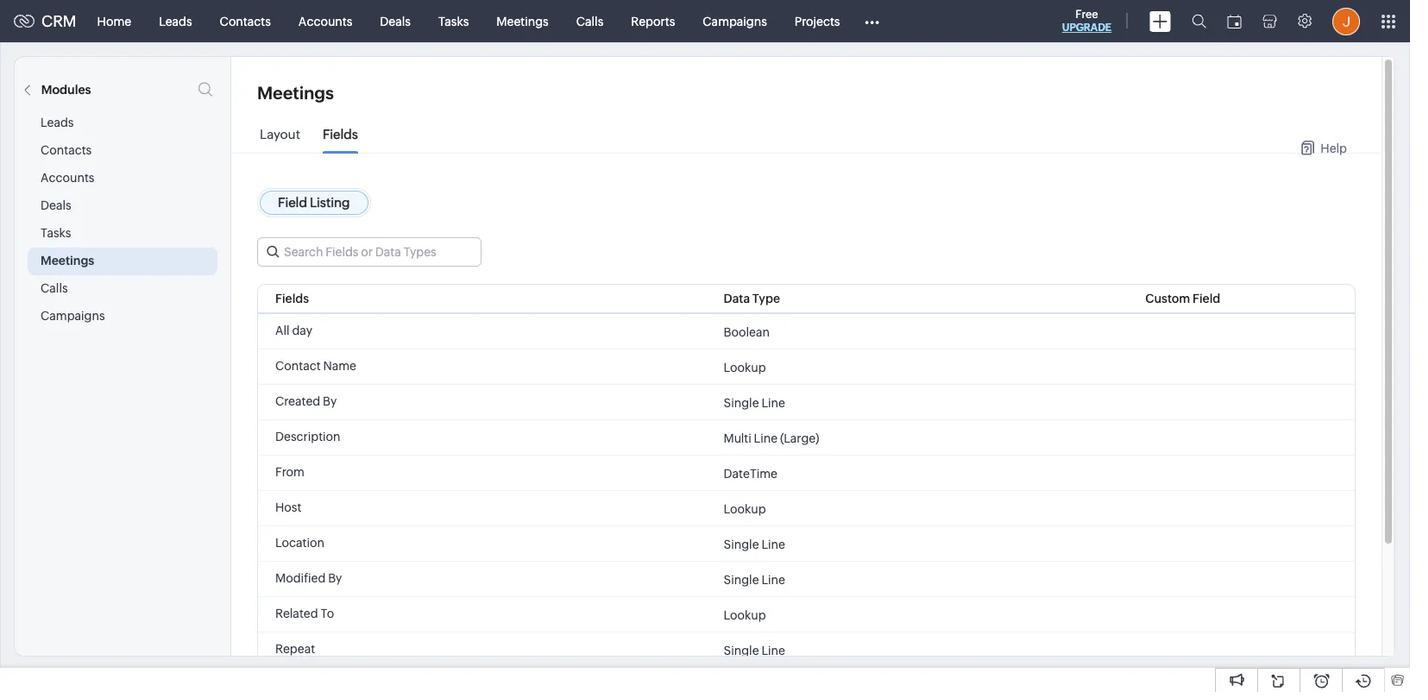 Task type: describe. For each thing, give the bounding box(es) containing it.
0 vertical spatial accounts
[[298, 14, 352, 28]]

data type
[[724, 292, 780, 305]]

modules
[[41, 83, 91, 97]]

single for modified by
[[724, 573, 759, 586]]

1 vertical spatial meetings
[[257, 83, 334, 103]]

create menu image
[[1149, 11, 1171, 31]]

calls inside calls link
[[576, 14, 603, 28]]

by for created by
[[323, 394, 337, 408]]

search image
[[1192, 14, 1206, 28]]

contacts link
[[206, 0, 285, 42]]

from
[[275, 465, 304, 479]]

location
[[275, 536, 324, 550]]

layout link
[[260, 127, 300, 154]]

0 vertical spatial meetings
[[496, 14, 549, 28]]

single for repeat
[[724, 643, 759, 657]]

projects link
[[781, 0, 854, 42]]

help
[[1321, 141, 1347, 155]]

(large)
[[780, 431, 819, 445]]

meetings link
[[483, 0, 562, 42]]

reports
[[631, 14, 675, 28]]

1 vertical spatial accounts
[[41, 171, 94, 185]]

crm link
[[14, 12, 76, 30]]

home
[[97, 14, 131, 28]]

0 horizontal spatial fields
[[275, 292, 309, 305]]

single line for repeat
[[724, 643, 785, 657]]

host
[[275, 500, 301, 514]]

1 horizontal spatial deals
[[380, 14, 411, 28]]

0 horizontal spatial contacts
[[41, 143, 92, 157]]

fields link
[[323, 127, 358, 154]]

custom
[[1145, 292, 1190, 305]]

single line for location
[[724, 537, 785, 551]]

home link
[[83, 0, 145, 42]]

1 vertical spatial calls
[[41, 281, 68, 295]]

1 vertical spatial leads
[[41, 116, 74, 129]]

0 horizontal spatial tasks
[[41, 226, 71, 240]]

line for location
[[761, 537, 785, 551]]

deals link
[[366, 0, 424, 42]]

line for modified by
[[761, 573, 785, 586]]

crm
[[41, 12, 76, 30]]

2 vertical spatial meetings
[[41, 254, 94, 268]]

custom field
[[1145, 292, 1220, 305]]

repeat
[[275, 642, 315, 656]]

all
[[275, 324, 290, 337]]

contact
[[275, 359, 321, 373]]

boolean
[[724, 325, 770, 339]]

Search Fields or Data Types text field
[[258, 238, 481, 266]]

1 horizontal spatial leads
[[159, 14, 192, 28]]

modified by
[[275, 571, 342, 585]]

profile element
[[1322, 0, 1370, 42]]

tasks link
[[424, 0, 483, 42]]

free upgrade
[[1062, 8, 1111, 34]]

field
[[1193, 292, 1220, 305]]

by for modified by
[[328, 571, 342, 585]]



Task type: vqa. For each thing, say whether or not it's contained in the screenshot.


Task type: locate. For each thing, give the bounding box(es) containing it.
line for repeat
[[761, 643, 785, 657]]

3 lookup from the top
[[724, 608, 766, 622]]

modified
[[275, 571, 326, 585]]

1 horizontal spatial meetings
[[257, 83, 334, 103]]

create menu element
[[1139, 0, 1181, 42]]

single for location
[[724, 537, 759, 551]]

contacts
[[220, 14, 271, 28], [41, 143, 92, 157]]

leads
[[159, 14, 192, 28], [41, 116, 74, 129]]

accounts
[[298, 14, 352, 28], [41, 171, 94, 185]]

1 horizontal spatial campaigns
[[703, 14, 767, 28]]

contact name
[[275, 359, 356, 373]]

0 horizontal spatial campaigns
[[41, 309, 105, 323]]

single line
[[724, 396, 785, 409], [724, 537, 785, 551], [724, 573, 785, 586], [724, 643, 785, 657]]

data
[[724, 292, 750, 305]]

contacts down modules
[[41, 143, 92, 157]]

Other Modules field
[[854, 7, 891, 35]]

2 lookup from the top
[[724, 502, 766, 516]]

deals
[[380, 14, 411, 28], [41, 198, 71, 212]]

single line for modified by
[[724, 573, 785, 586]]

0 vertical spatial contacts
[[220, 14, 271, 28]]

line for description
[[754, 431, 778, 445]]

1 vertical spatial tasks
[[41, 226, 71, 240]]

4 single from the top
[[724, 643, 759, 657]]

3 single from the top
[[724, 573, 759, 586]]

tasks
[[438, 14, 469, 28], [41, 226, 71, 240]]

fields up all day
[[275, 292, 309, 305]]

0 horizontal spatial calls
[[41, 281, 68, 295]]

1 lookup from the top
[[724, 360, 766, 374]]

calls
[[576, 14, 603, 28], [41, 281, 68, 295]]

related
[[275, 607, 318, 620]]

calendar image
[[1227, 14, 1242, 28]]

calls link
[[562, 0, 617, 42]]

0 vertical spatial tasks
[[438, 14, 469, 28]]

1 horizontal spatial tasks
[[438, 14, 469, 28]]

0 horizontal spatial deals
[[41, 198, 71, 212]]

type
[[752, 292, 780, 305]]

created
[[275, 394, 320, 408]]

0 horizontal spatial leads
[[41, 116, 74, 129]]

fields right layout
[[323, 127, 358, 142]]

line for created by
[[761, 396, 785, 409]]

3 single line from the top
[[724, 573, 785, 586]]

multi line (large)
[[724, 431, 819, 445]]

layout
[[260, 127, 300, 142]]

1 horizontal spatial accounts
[[298, 14, 352, 28]]

single
[[724, 396, 759, 409], [724, 537, 759, 551], [724, 573, 759, 586], [724, 643, 759, 657]]

1 single line from the top
[[724, 396, 785, 409]]

free
[[1075, 8, 1098, 21]]

2 single line from the top
[[724, 537, 785, 551]]

projects
[[795, 14, 840, 28]]

meetings
[[496, 14, 549, 28], [257, 83, 334, 103], [41, 254, 94, 268]]

1 horizontal spatial calls
[[576, 14, 603, 28]]

day
[[292, 324, 312, 337]]

1 vertical spatial campaigns
[[41, 309, 105, 323]]

0 vertical spatial lookup
[[724, 360, 766, 374]]

0 vertical spatial deals
[[380, 14, 411, 28]]

by right modified at the left
[[328, 571, 342, 585]]

2 vertical spatial lookup
[[724, 608, 766, 622]]

reports link
[[617, 0, 689, 42]]

lookup for name
[[724, 360, 766, 374]]

1 horizontal spatial contacts
[[220, 14, 271, 28]]

multi
[[724, 431, 751, 445]]

to
[[320, 607, 334, 620]]

datetime
[[724, 466, 777, 480]]

0 vertical spatial fields
[[323, 127, 358, 142]]

lookup for to
[[724, 608, 766, 622]]

campaigns
[[703, 14, 767, 28], [41, 309, 105, 323]]

leads down modules
[[41, 116, 74, 129]]

by
[[323, 394, 337, 408], [328, 571, 342, 585]]

name
[[323, 359, 356, 373]]

contacts right leads link
[[220, 14, 271, 28]]

search element
[[1181, 0, 1217, 42]]

created by
[[275, 394, 337, 408]]

description
[[275, 430, 340, 444]]

1 vertical spatial contacts
[[41, 143, 92, 157]]

0 vertical spatial campaigns
[[703, 14, 767, 28]]

0 vertical spatial calls
[[576, 14, 603, 28]]

1 vertical spatial fields
[[275, 292, 309, 305]]

single line for created by
[[724, 396, 785, 409]]

0 vertical spatial by
[[323, 394, 337, 408]]

1 single from the top
[[724, 396, 759, 409]]

single for created by
[[724, 396, 759, 409]]

1 vertical spatial deals
[[41, 198, 71, 212]]

1 vertical spatial lookup
[[724, 502, 766, 516]]

leads right home
[[159, 14, 192, 28]]

fields
[[323, 127, 358, 142], [275, 292, 309, 305]]

profile image
[[1332, 7, 1360, 35]]

leads link
[[145, 0, 206, 42]]

2 horizontal spatial meetings
[[496, 14, 549, 28]]

2 single from the top
[[724, 537, 759, 551]]

related to
[[275, 607, 334, 620]]

4 single line from the top
[[724, 643, 785, 657]]

by right created at the left of page
[[323, 394, 337, 408]]

all day
[[275, 324, 312, 337]]

1 vertical spatial by
[[328, 571, 342, 585]]

accounts link
[[285, 0, 366, 42]]

campaigns link
[[689, 0, 781, 42]]

0 horizontal spatial meetings
[[41, 254, 94, 268]]

0 horizontal spatial accounts
[[41, 171, 94, 185]]

0 vertical spatial leads
[[159, 14, 192, 28]]

lookup
[[724, 360, 766, 374], [724, 502, 766, 516], [724, 608, 766, 622]]

upgrade
[[1062, 22, 1111, 34]]

1 horizontal spatial fields
[[323, 127, 358, 142]]

line
[[761, 396, 785, 409], [754, 431, 778, 445], [761, 537, 785, 551], [761, 573, 785, 586], [761, 643, 785, 657]]



